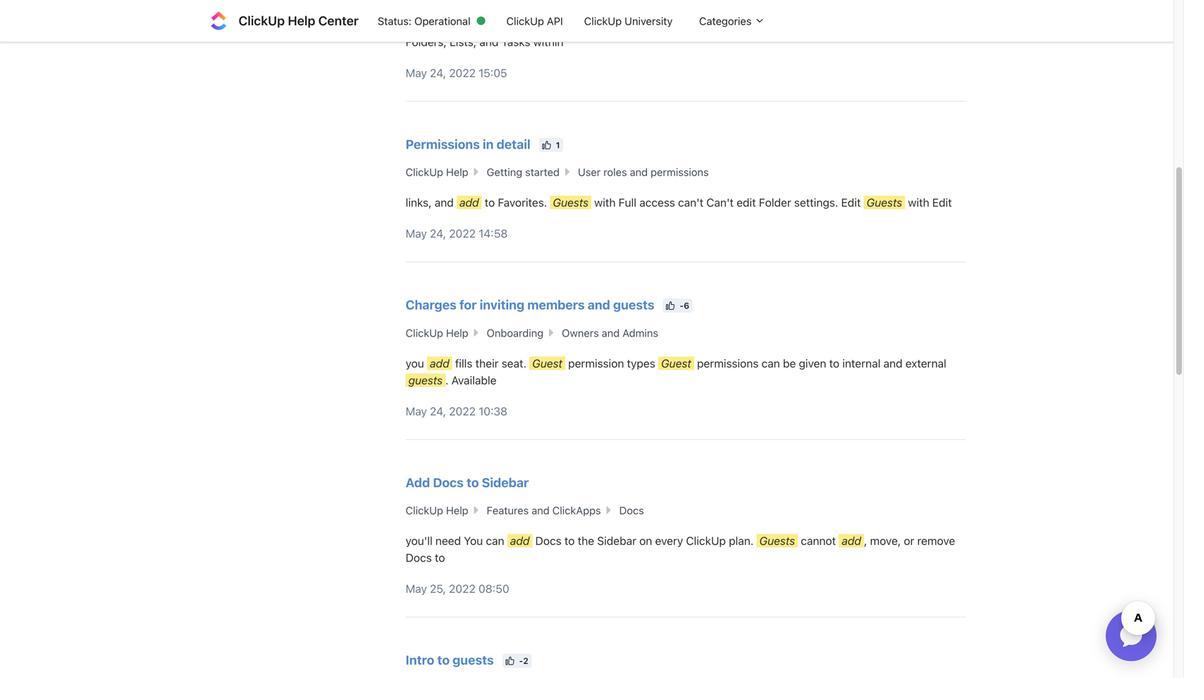Task type: describe. For each thing, give the bounding box(es) containing it.
2022 for 08:50
[[449, 583, 476, 596]]

0 horizontal spatial you
[[464, 535, 483, 548]]

can't
[[707, 196, 734, 209]]

status: operational
[[378, 15, 471, 27]]

1 vertical spatial access
[[640, 196, 675, 209]]

1 guest from the left
[[532, 357, 563, 370]]

external
[[906, 357, 947, 370]]

clickup api
[[507, 15, 563, 27]]

started
[[525, 166, 560, 178]]

help for you'll need you can
[[446, 505, 469, 517]]

clickup help link for permissions
[[406, 166, 469, 178]]

intro
[[406, 653, 434, 668]]

not
[[660, 18, 677, 32]]

add down features on the left of page
[[510, 535, 530, 548]]

intro to guests
[[406, 653, 497, 668]]

plan.
[[729, 535, 754, 548]]

detail
[[497, 137, 531, 152]]

to folders, lists, and tasks within
[[406, 18, 923, 49]]

admins
[[623, 327, 659, 339]]

permissions
[[406, 137, 480, 152]]

seat.
[[502, 357, 527, 370]]

user roles and permissions
[[578, 166, 709, 178]]

edit
[[737, 196, 756, 209]]

6
[[684, 301, 690, 311]]

3 clickup help link from the top
[[406, 505, 469, 517]]

clickapps
[[553, 505, 601, 517]]

create
[[478, 18, 510, 32]]

can inside the you add fills their seat. guest permission types guest permissions can be given to internal and external guests . available
[[762, 357, 780, 370]]

their
[[476, 357, 499, 370]]

guests left do
[[603, 18, 639, 32]]

every
[[655, 535, 683, 548]]

0 vertical spatial access
[[707, 18, 743, 32]]

clickup right 'clickup help help center home page' image at the top left of the page
[[239, 13, 285, 28]]

types
[[627, 357, 656, 370]]

24, for charges
[[430, 405, 446, 418]]

clickup help center link
[[208, 10, 367, 32]]

see
[[535, 18, 553, 32]]

may for may 25, 2022 08:50
[[406, 583, 427, 596]]

full
[[619, 196, 637, 209]]

you
[[406, 357, 424, 370]]

permissions inside the you add fills their seat. guest permission types guest permissions can be given to internal and external guests . available
[[697, 357, 759, 370]]

add inside the you add fills their seat. guest permission types guest permissions can be given to internal and external guests . available
[[430, 357, 449, 370]]

may 24, 2022 10:38
[[406, 405, 508, 418]]

for
[[460, 298, 477, 313]]

may 25, 2022 08:50
[[406, 583, 509, 596]]

2
[[523, 657, 529, 667]]

inviting
[[480, 298, 525, 313]]

2 with from the left
[[908, 196, 930, 209]]

you'll need you can add docs to the sidebar on every clickup plan. guests cannot add
[[406, 535, 861, 548]]

docs link
[[619, 505, 644, 517]]

owners and admins link
[[562, 327, 659, 339]]

guests down 'user'
[[553, 196, 589, 209]]

, move, or remove docs to
[[406, 535, 955, 565]]

categories button
[[683, 8, 770, 34]]

24, for permissions
[[430, 227, 446, 240]]

docs right the add
[[433, 475, 464, 491]]

add up may 24, 2022 14:58
[[460, 196, 479, 209]]

move,
[[870, 535, 901, 548]]

tasks
[[502, 35, 530, 49]]

features
[[487, 505, 529, 517]]

on
[[640, 535, 652, 548]]

owners
[[562, 327, 599, 339]]

links,
[[406, 196, 432, 209]]

permissions in detail link
[[406, 137, 534, 152]]

2 horizontal spatial guests
[[613, 298, 655, 313]]

guests inside the you add fills their seat. guest permission types guest permissions can be given to internal and external guests . available
[[409, 374, 443, 387]]

user
[[578, 166, 601, 178]]

owners and admins
[[562, 327, 659, 339]]

status:
[[378, 15, 412, 27]]

15:05
[[479, 66, 507, 80]]

remove
[[918, 535, 955, 548]]

add
[[406, 475, 430, 491]]

be
[[783, 357, 796, 370]]

guests right settings.
[[867, 196, 902, 209]]

cannot
[[801, 535, 836, 548]]

clickup for "clickup help" link for permissions
[[406, 166, 443, 178]]

-2
[[517, 657, 529, 667]]

-6
[[678, 301, 690, 311]]

1 spaces. from the left
[[556, 18, 597, 32]]

to inside the you add fills their seat. guest permission types guest permissions can be given to internal and external guests . available
[[829, 357, 840, 370]]

10:38
[[479, 405, 508, 418]]

3 clickup help from the top
[[406, 505, 469, 517]]

charges for inviting members and guests
[[406, 298, 658, 313]]

2 spaces. from the left
[[759, 18, 800, 32]]

1 edit from the left
[[841, 196, 861, 209]]

operational
[[415, 15, 471, 27]]

08:50
[[479, 583, 509, 596]]

given
[[799, 357, 827, 370]]

may 24, 2022 15:05
[[406, 66, 507, 80]]

docs inside , move, or remove docs to
[[406, 552, 432, 565]]

roles
[[604, 166, 627, 178]]

may 24, 2022 14:58
[[406, 227, 508, 240]]

available
[[452, 374, 497, 387]]

links, and add to favorites. guests with full access can't can't edit folder settings. edit guests with edit
[[406, 196, 952, 209]]

clickup left 'plan.'
[[686, 535, 726, 548]]

2 vertical spatial guests
[[453, 653, 494, 668]]

may for may 24, 2022 10:38
[[406, 405, 427, 418]]

fills
[[455, 357, 473, 370]]

api
[[547, 15, 563, 27]]

and right the roles
[[630, 166, 648, 178]]



Task type: locate. For each thing, give the bounding box(es) containing it.
0 vertical spatial clickup help link
[[406, 166, 469, 178]]

2 guest from the left
[[661, 357, 691, 370]]

guest right seat.
[[532, 357, 563, 370]]

guests down you
[[409, 374, 443, 387]]

clickup help
[[406, 166, 469, 178], [406, 327, 469, 339], [406, 505, 469, 517]]

and right features on the left of page
[[532, 505, 550, 517]]

members up owners
[[527, 298, 585, 313]]

2022 left 14:58
[[449, 227, 476, 240]]

1 horizontal spatial you
[[803, 18, 822, 32]]

clickup for clickup university link
[[584, 15, 622, 27]]

clickup left "university"
[[584, 15, 622, 27]]

- for charges for inviting members and guests
[[680, 301, 684, 311]]

1 vertical spatial clickup help
[[406, 327, 469, 339]]

1 clickup help from the top
[[406, 166, 469, 178]]

1 with from the left
[[594, 196, 616, 209]]

2022 left 15:05
[[449, 66, 476, 80]]

1 vertical spatial members
[[527, 298, 585, 313]]

access
[[707, 18, 743, 32], [640, 196, 675, 209]]

1 horizontal spatial -
[[680, 301, 684, 311]]

2 vertical spatial 24,
[[430, 405, 446, 418]]

0 vertical spatial you
[[803, 18, 822, 32]]

you'll
[[406, 535, 433, 548]]

add docs to sidebar
[[406, 475, 529, 491]]

guest right "types"
[[661, 357, 691, 370]]

or
[[904, 535, 915, 548]]

and left admins
[[602, 327, 620, 339]]

may for may 24, 2022 15:05
[[406, 66, 427, 80]]

2022 right the 25,
[[449, 583, 476, 596]]

clickup
[[239, 13, 285, 28], [507, 15, 544, 27], [584, 15, 622, 27], [406, 166, 443, 178], [406, 327, 443, 339], [406, 505, 443, 517], [686, 535, 726, 548]]

clickup up 'links,'
[[406, 166, 443, 178]]

favorites.
[[498, 196, 547, 209]]

charges
[[406, 298, 457, 313]]

1 horizontal spatial edit
[[933, 196, 952, 209]]

with
[[594, 196, 616, 209], [908, 196, 930, 209]]

clickup help for charges
[[406, 327, 469, 339]]

2022 for 14:58
[[449, 227, 476, 240]]

university
[[625, 15, 673, 27]]

1 vertical spatial permissions
[[697, 357, 759, 370]]

and up the tasks
[[513, 18, 532, 32]]

2022 for 10:38
[[449, 405, 476, 418]]

help down 'for'
[[446, 327, 469, 339]]

clickup help link down charges
[[406, 327, 469, 339]]

1 may from the top
[[406, 66, 427, 80]]

sidebar up features on the left of page
[[482, 475, 529, 491]]

1 horizontal spatial members
[[527, 298, 585, 313]]

clickup university link
[[574, 8, 683, 34]]

settings.
[[794, 196, 838, 209]]

clickup help link down permissions
[[406, 166, 469, 178]]

2 vertical spatial clickup help link
[[406, 505, 469, 517]]

clickup help link for charges
[[406, 327, 469, 339]]

2 edit from the left
[[933, 196, 952, 209]]

4 may from the top
[[406, 583, 427, 596]]

add docs to sidebar link
[[406, 475, 529, 491]]

14:58
[[479, 227, 508, 240]]

the
[[578, 535, 594, 548]]

charges for inviting members and guests link
[[406, 298, 658, 313]]

clickup down the add
[[406, 505, 443, 517]]

clickup university
[[584, 15, 673, 27]]

1 horizontal spatial sidebar
[[597, 535, 637, 548]]

0 vertical spatial 24,
[[430, 66, 446, 80]]

clickup help down charges
[[406, 327, 469, 339]]

0 vertical spatial clickup help
[[406, 166, 469, 178]]

1 vertical spatial 24,
[[430, 227, 446, 240]]

0 vertical spatial permissions
[[651, 166, 709, 178]]

user roles and permissions link
[[578, 166, 709, 178]]

1 vertical spatial clickup help link
[[406, 327, 469, 339]]

guests left -2 at the left bottom
[[453, 653, 494, 668]]

spaces. right see
[[556, 18, 597, 32]]

.
[[445, 374, 449, 387]]

0 horizontal spatial sidebar
[[482, 475, 529, 491]]

and up owners and admins link
[[588, 298, 610, 313]]

2 vertical spatial clickup help
[[406, 505, 469, 517]]

0 vertical spatial members
[[406, 18, 454, 32]]

help
[[288, 13, 315, 28], [446, 166, 469, 178], [446, 327, 469, 339], [446, 505, 469, 517]]

2 24, from the top
[[430, 227, 446, 240]]

guests
[[603, 18, 639, 32], [553, 196, 589, 209], [867, 196, 902, 209], [760, 535, 795, 548]]

clickup help up need
[[406, 505, 469, 517]]

clickup help link
[[406, 166, 469, 178], [406, 327, 469, 339], [406, 505, 469, 517]]

clickup api link
[[496, 8, 574, 34]]

spaces. right categories
[[759, 18, 800, 32]]

help left center
[[288, 13, 315, 28]]

3 24, from the top
[[430, 405, 446, 418]]

1 horizontal spatial with
[[908, 196, 930, 209]]

intro to guests link
[[406, 653, 497, 668]]

may down the folders,
[[406, 66, 427, 80]]

and inside the you add fills their seat. guest permission types guest permissions can be given to internal and external guests . available
[[884, 357, 903, 370]]

1 horizontal spatial access
[[707, 18, 743, 32]]

- for intro to guests
[[519, 657, 523, 667]]

2 clickup help link from the top
[[406, 327, 469, 339]]

can
[[457, 18, 475, 32], [825, 18, 843, 32], [762, 357, 780, 370], [486, 535, 504, 548]]

and down create
[[480, 35, 499, 49]]

2 may from the top
[[406, 227, 427, 240]]

clickup down charges
[[406, 327, 443, 339]]

lists,
[[450, 35, 477, 49]]

help for links, and
[[446, 166, 469, 178]]

3 may from the top
[[406, 405, 427, 418]]

you add fills their seat. guest permission types guest permissions can be given to internal and external guests . available
[[406, 357, 947, 387]]

1 24, from the top
[[430, 66, 446, 80]]

0 horizontal spatial edit
[[841, 196, 861, 209]]

24, down 'links,'
[[430, 227, 446, 240]]

1
[[554, 140, 560, 150]]

1 horizontal spatial guest
[[661, 357, 691, 370]]

add left ,
[[842, 535, 861, 548]]

2 clickup help from the top
[[406, 327, 469, 339]]

24, down .
[[430, 405, 446, 418]]

2022
[[449, 66, 476, 80], [449, 227, 476, 240], [449, 405, 476, 418], [449, 583, 476, 596]]

in
[[483, 137, 494, 152]]

getting started link
[[487, 166, 560, 178]]

permissions in detail
[[406, 137, 534, 152]]

25,
[[430, 583, 446, 596]]

1 horizontal spatial spaces.
[[759, 18, 800, 32]]

permissions left be
[[697, 357, 759, 370]]

0 horizontal spatial guest
[[532, 357, 563, 370]]

have
[[680, 18, 704, 32]]

clickup up the tasks
[[507, 15, 544, 27]]

24,
[[430, 66, 446, 80], [430, 227, 446, 240], [430, 405, 446, 418]]

docs
[[433, 475, 464, 491], [619, 505, 644, 517], [536, 535, 562, 548], [406, 552, 432, 565]]

clickup help center
[[239, 13, 359, 28]]

do
[[644, 18, 658, 32]]

docs down you'll
[[406, 552, 432, 565]]

,
[[864, 535, 867, 548]]

and right 'links,'
[[435, 196, 454, 209]]

docs down the features and clickapps link
[[536, 535, 562, 548]]

2022 for 15:05
[[449, 66, 476, 80]]

- up the you add fills their seat. guest permission types guest permissions can be given to internal and external guests . available
[[680, 301, 684, 311]]

and right internal
[[884, 357, 903, 370]]

sidebar
[[482, 475, 529, 491], [597, 535, 637, 548]]

0 vertical spatial sidebar
[[482, 475, 529, 491]]

access right full
[[640, 196, 675, 209]]

clickup for "clickup help" link related to charges
[[406, 327, 443, 339]]

clickup help down permissions
[[406, 166, 469, 178]]

help down permissions in detail link at the left top of page
[[446, 166, 469, 178]]

guest
[[532, 357, 563, 370], [661, 357, 691, 370]]

onboarding
[[487, 327, 544, 339]]

1 horizontal spatial guests
[[453, 653, 494, 668]]

0 vertical spatial -
[[680, 301, 684, 311]]

may down 'links,'
[[406, 227, 427, 240]]

application
[[1089, 594, 1174, 679]]

you
[[803, 18, 822, 32], [464, 535, 483, 548]]

folders,
[[406, 35, 447, 49]]

members can create and see spaces. guests do not have access to spaces. you can
[[406, 18, 846, 32]]

0 horizontal spatial -
[[519, 657, 523, 667]]

sidebar left on
[[597, 535, 637, 548]]

0 horizontal spatial guests
[[409, 374, 443, 387]]

to inside to folders, lists, and tasks within
[[913, 18, 923, 32]]

clickup help link up need
[[406, 505, 469, 517]]

folder
[[759, 196, 791, 209]]

-
[[680, 301, 684, 311], [519, 657, 523, 667]]

0 horizontal spatial access
[[640, 196, 675, 209]]

permissions up 'links, and add to favorites. guests with full access can't can't edit folder settings. edit guests with edit'
[[651, 166, 709, 178]]

members up the folders,
[[406, 18, 454, 32]]

1 vertical spatial -
[[519, 657, 523, 667]]

categories
[[699, 15, 755, 27]]

help down add docs to sidebar link
[[446, 505, 469, 517]]

can't
[[678, 196, 704, 209]]

permission
[[568, 357, 624, 370]]

guests up admins
[[613, 298, 655, 313]]

may down you
[[406, 405, 427, 418]]

to inside , move, or remove docs to
[[435, 552, 445, 565]]

features and clickapps link
[[487, 505, 601, 517]]

add
[[460, 196, 479, 209], [430, 357, 449, 370], [510, 535, 530, 548], [842, 535, 861, 548]]

1 vertical spatial sidebar
[[597, 535, 637, 548]]

1 vertical spatial guests
[[409, 374, 443, 387]]

help for you
[[446, 327, 469, 339]]

0 horizontal spatial members
[[406, 18, 454, 32]]

getting started
[[487, 166, 560, 178]]

within
[[533, 35, 564, 49]]

1 vertical spatial you
[[464, 535, 483, 548]]

clickup help help center home page image
[[208, 10, 230, 32]]

guests right 'plan.'
[[760, 535, 795, 548]]

guests
[[613, 298, 655, 313], [409, 374, 443, 387], [453, 653, 494, 668]]

clickup help for permissions
[[406, 166, 469, 178]]

features and clickapps
[[487, 505, 601, 517]]

1 clickup help link from the top
[[406, 166, 469, 178]]

getting
[[487, 166, 523, 178]]

and inside to folders, lists, and tasks within
[[480, 35, 499, 49]]

docs up you'll need you can add docs to the sidebar on every clickup plan. guests cannot add at the bottom of page
[[619, 505, 644, 517]]

- right intro to guests in the bottom of the page
[[519, 657, 523, 667]]

may left the 25,
[[406, 583, 427, 596]]

24, down the folders,
[[430, 66, 446, 80]]

add up .
[[430, 357, 449, 370]]

center
[[318, 13, 359, 28]]

edit
[[841, 196, 861, 209], [933, 196, 952, 209]]

onboarding link
[[487, 327, 544, 339]]

0 horizontal spatial spaces.
[[556, 18, 597, 32]]

clickup for 3rd "clickup help" link from the top of the page
[[406, 505, 443, 517]]

2022 left 10:38
[[449, 405, 476, 418]]

clickup for clickup api link
[[507, 15, 544, 27]]

may for may 24, 2022 14:58
[[406, 227, 427, 240]]

0 vertical spatial guests
[[613, 298, 655, 313]]

access right have
[[707, 18, 743, 32]]

and
[[513, 18, 532, 32], [480, 35, 499, 49], [630, 166, 648, 178], [435, 196, 454, 209], [588, 298, 610, 313], [602, 327, 620, 339], [884, 357, 903, 370], [532, 505, 550, 517]]

0 horizontal spatial with
[[594, 196, 616, 209]]



Task type: vqa. For each thing, say whether or not it's contained in the screenshot.
right 'client'
no



